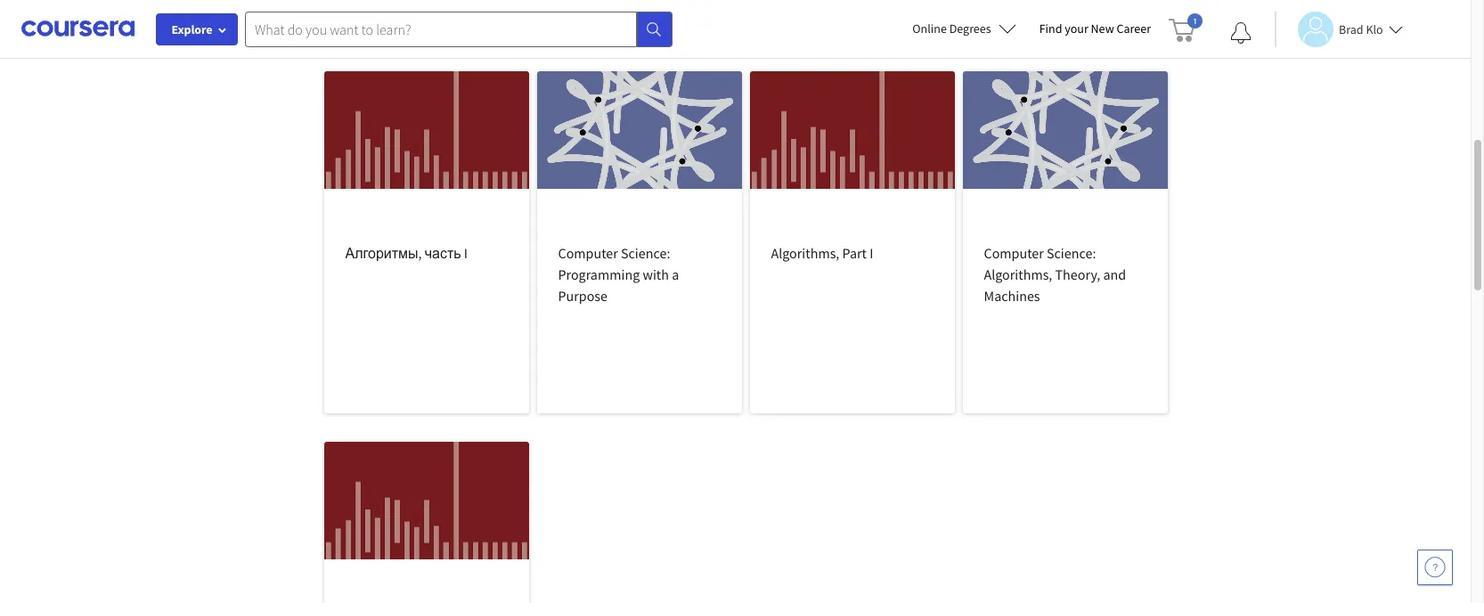 Task type: vqa. For each thing, say whether or not it's contained in the screenshot.
topmost the 7-
no



Task type: locate. For each thing, give the bounding box(es) containing it.
computer up machines on the right of the page
[[984, 244, 1044, 262]]

1 science: from the left
[[621, 244, 670, 262]]

science: up with
[[621, 244, 670, 262]]

i
[[464, 244, 468, 262], [870, 244, 873, 262]]

algorithms, part i
[[771, 244, 873, 262]]

algorithms,
[[771, 244, 839, 262], [984, 265, 1052, 283]]

algorithms, left part
[[771, 244, 839, 262]]

computer science: algorithms, theory, and machines link
[[963, 71, 1167, 413]]

coursera image
[[21, 14, 135, 43]]

online degrees button
[[898, 9, 1030, 48]]

science: inside computer science: algorithms, theory, and machines
[[1047, 244, 1096, 262]]

science: up theory,
[[1047, 244, 1096, 262]]

i right part
[[870, 244, 873, 262]]

algorithms, up machines on the right of the page
[[984, 265, 1052, 283]]

computer for computer science: algorithms, theory, and machines
[[984, 244, 1044, 262]]

show notifications image
[[1230, 22, 1252, 44]]

algorithms, inside computer science: algorithms, theory, and machines
[[984, 265, 1052, 283]]

2 computer from the left
[[984, 244, 1044, 262]]

new
[[1091, 20, 1114, 37]]

1 horizontal spatial algorithms,
[[984, 265, 1052, 283]]

1 vertical spatial algorithms,
[[984, 265, 1052, 283]]

theory,
[[1055, 265, 1100, 283]]

2 i from the left
[[870, 244, 873, 262]]

career
[[1117, 20, 1151, 37]]

0 vertical spatial algorithms,
[[771, 244, 839, 262]]

science:
[[621, 244, 670, 262], [1047, 244, 1096, 262]]

computer up programming
[[558, 244, 618, 262]]

brad klo button
[[1275, 11, 1403, 47]]

online
[[913, 20, 947, 37]]

0 horizontal spatial computer
[[558, 244, 618, 262]]

find your new career
[[1039, 20, 1151, 37]]

None search field
[[245, 11, 673, 47]]

1 horizontal spatial computer
[[984, 244, 1044, 262]]

computer for computer science: programming with a purpose
[[558, 244, 618, 262]]

computer
[[558, 244, 618, 262], [984, 244, 1044, 262]]

shopping cart: 1 item image
[[1169, 13, 1203, 42]]

2 science: from the left
[[1047, 244, 1096, 262]]

1 horizontal spatial science:
[[1047, 244, 1096, 262]]

science: inside computer science: programming with a purpose
[[621, 244, 670, 262]]

1 i from the left
[[464, 244, 468, 262]]

1 computer from the left
[[558, 244, 618, 262]]

0 horizontal spatial science:
[[621, 244, 670, 262]]

find your new career link
[[1030, 18, 1160, 40]]

1 horizontal spatial i
[[870, 244, 873, 262]]

computer inside computer science: algorithms, theory, and machines
[[984, 244, 1044, 262]]

and
[[1103, 265, 1126, 283]]

i right "часть"
[[464, 244, 468, 262]]

0 horizontal spatial i
[[464, 244, 468, 262]]

computer inside computer science: programming with a purpose
[[558, 244, 618, 262]]

0 horizontal spatial algorithms,
[[771, 244, 839, 262]]



Task type: describe. For each thing, give the bounding box(es) containing it.
part
[[842, 244, 867, 262]]

find
[[1039, 20, 1062, 37]]

i for algorithms, part i
[[870, 244, 873, 262]]

a
[[672, 265, 679, 283]]

algorithms, inside algorithms, part i link
[[771, 244, 839, 262]]

degrees
[[949, 20, 991, 37]]

алгоритмы, часть i link
[[324, 71, 529, 413]]

computer science: programming with a purpose
[[558, 244, 679, 305]]

machines
[[984, 287, 1040, 305]]

purpose
[[558, 287, 608, 305]]

алгоритмы, часть i
[[345, 244, 468, 262]]

with
[[643, 265, 669, 283]]

programming
[[558, 265, 640, 283]]

science: for with
[[621, 244, 670, 262]]

courses
[[320, 33, 379, 55]]

algorithms, part i link
[[750, 71, 955, 413]]

часть
[[425, 244, 461, 262]]

computer science: algorithms, theory, and machines
[[984, 244, 1126, 305]]

What do you want to learn? text field
[[245, 11, 637, 47]]

help center image
[[1424, 557, 1446, 578]]

your
[[1065, 20, 1088, 37]]

klo
[[1366, 21, 1383, 37]]

explore button
[[156, 13, 238, 45]]

online degrees
[[913, 20, 991, 37]]

computer science: programming with a purpose link
[[537, 71, 742, 413]]

science: for theory,
[[1047, 244, 1096, 262]]

алгоритмы,
[[345, 244, 422, 262]]

brad klo
[[1339, 21, 1383, 37]]

i for алгоритмы, часть i
[[464, 244, 468, 262]]

explore
[[171, 21, 212, 37]]

brad
[[1339, 21, 1364, 37]]



